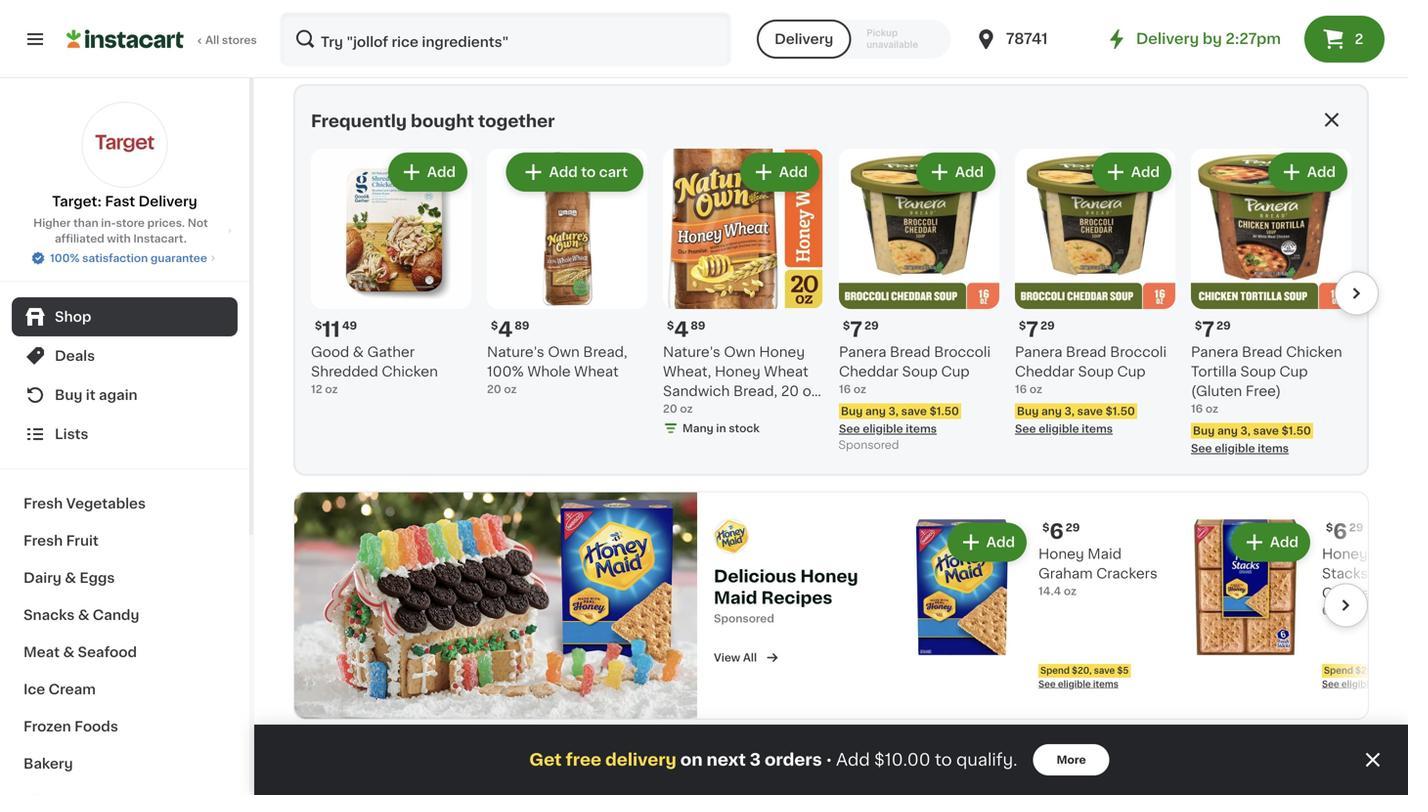 Task type: vqa. For each thing, say whether or not it's contained in the screenshot.
Delicious
yes



Task type: locate. For each thing, give the bounding box(es) containing it.
oz
[[318, 24, 331, 34], [865, 24, 878, 34], [1036, 24, 1049, 34], [1228, 24, 1241, 34], [325, 384, 338, 394], [504, 384, 517, 394], [854, 384, 867, 394], [1030, 384, 1043, 394], [803, 384, 819, 398], [680, 403, 693, 414], [1206, 403, 1219, 414], [1064, 586, 1077, 597]]

1 $20, from the left
[[1072, 667, 1092, 675]]

spend $20, save $5 see eligible items for ct
[[1323, 667, 1409, 689]]

& for meat
[[63, 646, 74, 659]]

1 horizontal spatial any
[[1042, 406, 1062, 417]]

0 vertical spatial 100%
[[50, 253, 80, 264]]

honey up the graham
[[1039, 547, 1085, 561]]

to left cart
[[581, 165, 596, 179]]

6 up honey maid  6 ct
[[1334, 521, 1348, 542]]

1 vertical spatial fresh
[[23, 534, 63, 548]]

2 bread from the left
[[1066, 345, 1107, 359]]

0 horizontal spatial panera bread broccoli cheddar soup cup 16 oz
[[839, 345, 991, 394]]

treatment tracker modal dialog
[[254, 725, 1409, 795]]

eligible
[[863, 423, 904, 434], [1039, 423, 1080, 434], [1215, 443, 1256, 454], [1058, 680, 1091, 689], [1342, 680, 1375, 689]]

oz inside button
[[318, 24, 331, 34]]

1 4 from the left
[[498, 319, 513, 340]]

delivery left by
[[1137, 32, 1200, 46]]

2 horizontal spatial cup
[[1280, 365, 1309, 378]]

& left the eggs
[[65, 571, 76, 585]]

frequently
[[311, 113, 407, 129]]

2 89 from the left
[[691, 320, 706, 331]]

1 horizontal spatial panera bread broccoli cheddar soup cup 16 oz
[[1015, 345, 1167, 394]]

spo
[[714, 613, 736, 624]]

0 horizontal spatial panera
[[839, 345, 887, 359]]

nature's for 100%
[[487, 345, 545, 359]]

16 oz button
[[1021, 0, 1188, 37]]

1 horizontal spatial chicken
[[1287, 345, 1343, 359]]

1 own from the left
[[548, 345, 580, 359]]

buy inside 'link'
[[55, 388, 83, 402]]

prices.
[[147, 218, 185, 228]]

2 panera from the left
[[1015, 345, 1063, 359]]

wheat inside nature's own bread, 100% whole wheat 20 oz
[[574, 365, 619, 378]]

shop
[[55, 310, 91, 324]]

delivery left 11.15 on the top right of the page
[[775, 32, 834, 46]]

1 vertical spatial chicken
[[382, 365, 438, 378]]

6 left ct in the right of the page
[[1323, 605, 1330, 616]]

0 horizontal spatial own
[[548, 345, 580, 359]]

0 horizontal spatial spend
[[1041, 667, 1070, 675]]

0 horizontal spatial broccoli
[[934, 345, 991, 359]]

$1.50
[[930, 406, 960, 417], [1106, 406, 1136, 417], [1282, 425, 1312, 436]]

add inside 'treatment tracker modal' dialog
[[836, 752, 870, 768]]

delivery up prices.
[[139, 195, 197, 208]]

89 up wheat,
[[691, 320, 706, 331]]

1 horizontal spatial 6
[[1323, 605, 1330, 616]]

wheat
[[574, 365, 619, 378], [764, 365, 809, 378]]

1 horizontal spatial to
[[935, 752, 953, 768]]

2 button
[[1305, 16, 1385, 63]]

0 horizontal spatial maid
[[714, 590, 758, 606]]

dairy & eggs link
[[12, 560, 238, 597]]

all stores link
[[67, 12, 258, 67]]

1 wheat from the left
[[574, 365, 619, 378]]

lists link
[[12, 415, 238, 454]]

1 horizontal spatial cheddar
[[1015, 365, 1075, 378]]

1 horizontal spatial $5
[[1401, 667, 1409, 675]]

own up sandwich
[[724, 345, 756, 359]]

None search field
[[280, 12, 732, 67]]

0 horizontal spatial $ 4 89
[[491, 319, 530, 340]]

0 horizontal spatial 7
[[850, 319, 863, 340]]

deals
[[55, 349, 95, 363]]

& for dairy
[[65, 571, 76, 585]]

sandwich
[[663, 384, 730, 398]]

2 wheat from the left
[[764, 365, 809, 378]]

1 horizontal spatial all
[[743, 652, 757, 663]]

0 vertical spatial all
[[205, 35, 219, 45]]

1 horizontal spatial $20,
[[1356, 667, 1376, 675]]

oz inside honey maid graham crackers 14.4 oz
[[1064, 586, 1077, 597]]

& left candy
[[78, 608, 89, 622]]

0 horizontal spatial chicken
[[382, 365, 438, 378]]

0 horizontal spatial 3,
[[889, 406, 899, 417]]

to inside 'treatment tracker modal' dialog
[[935, 752, 953, 768]]

6 for honey maid graham crackers
[[1050, 521, 1064, 542]]

own for whole
[[548, 345, 580, 359]]

1 $5 from the left
[[1118, 667, 1129, 675]]

cart
[[599, 165, 628, 179]]

higher
[[33, 218, 71, 228]]

bread,
[[583, 345, 628, 359], [734, 384, 778, 398]]

2 horizontal spatial 20
[[781, 384, 799, 398]]

3 soup from the left
[[1241, 365, 1277, 378]]

•
[[826, 752, 833, 768]]

1 panera from the left
[[839, 345, 887, 359]]

100%
[[50, 253, 80, 264], [487, 365, 524, 378]]

0 vertical spatial fresh
[[23, 497, 63, 511]]

2 broccoli from the left
[[1111, 345, 1167, 359]]

1 horizontal spatial 3,
[[1065, 406, 1075, 417]]

it
[[86, 388, 96, 402]]

1 horizontal spatial own
[[724, 345, 756, 359]]

nature's own bread, 100% whole wheat 20 oz
[[487, 345, 628, 394]]

0 horizontal spatial 89
[[515, 320, 530, 331]]

1 vertical spatial bread,
[[734, 384, 778, 398]]

own
[[548, 345, 580, 359], [724, 345, 756, 359]]

1 soup from the left
[[902, 365, 938, 378]]

cream
[[49, 683, 96, 697]]

nature's up wheat,
[[663, 345, 721, 359]]

1 horizontal spatial spend $20, save $5 see eligible items
[[1323, 667, 1409, 689]]

7
[[850, 319, 863, 340], [1027, 319, 1039, 340], [1203, 319, 1215, 340]]

16 inside panera bread chicken tortilla soup cup (gluten free) 16 oz
[[1192, 403, 1203, 414]]

0 horizontal spatial $5
[[1118, 667, 1129, 675]]

target: fast delivery logo image
[[82, 102, 168, 188]]

spend $20, save $5 see eligible items down ct in the right of the page
[[1323, 667, 1409, 689]]

spend down 14.4
[[1041, 667, 1070, 675]]

2 own from the left
[[724, 345, 756, 359]]

delivery inside 'delivery by 2:27pm' link
[[1137, 32, 1200, 46]]

$ 6 29 up the graham
[[1043, 521, 1080, 542]]

0 horizontal spatial bread,
[[583, 345, 628, 359]]

2 $ 6 29 from the left
[[1327, 521, 1364, 542]]

$ inside '$ 11 49'
[[315, 320, 322, 331]]

$ 4 89 for nature's own honey wheat, honey wheat sandwich bread, 20 oz loaf
[[667, 319, 706, 340]]

spend $20, save $5 see eligible items up 'more'
[[1039, 667, 1129, 689]]

bought
[[411, 113, 474, 129]]

instacart.
[[133, 233, 187, 244]]

16 inside button
[[1021, 24, 1033, 34]]

fruit
[[66, 534, 99, 548]]

1 horizontal spatial wheat
[[764, 365, 809, 378]]

11.15 oz
[[839, 24, 878, 34]]

1 horizontal spatial maid
[[1088, 547, 1122, 561]]

soup inside panera bread chicken tortilla soup cup (gluten free) 16 oz
[[1241, 365, 1277, 378]]

0 horizontal spatial all
[[205, 35, 219, 45]]

to
[[581, 165, 596, 179], [935, 752, 953, 768]]

1 spend $20, save $5 see eligible items from the left
[[1039, 667, 1129, 689]]

12.8
[[293, 24, 316, 34]]

spend
[[1041, 667, 1070, 675], [1325, 667, 1354, 675]]

delivery inside delivery button
[[775, 32, 834, 46]]

0 vertical spatial to
[[581, 165, 596, 179]]

frozen
[[23, 720, 71, 734]]

2 horizontal spatial delivery
[[1137, 32, 1200, 46]]

& right meat
[[63, 646, 74, 659]]

to right $10.00
[[935, 752, 953, 768]]

2 spend from the left
[[1325, 667, 1354, 675]]

0 horizontal spatial $20,
[[1072, 667, 1092, 675]]

2 horizontal spatial soup
[[1241, 365, 1277, 378]]

in-
[[101, 218, 116, 228]]

buy
[[55, 388, 83, 402], [841, 406, 863, 417], [1017, 406, 1039, 417], [1194, 425, 1215, 436]]

0 horizontal spatial bread
[[890, 345, 931, 359]]

1 cheddar from the left
[[839, 365, 899, 378]]

fresh up the dairy
[[23, 534, 63, 548]]

4 up nature's own bread, 100% whole wheat 20 oz
[[498, 319, 513, 340]]

2 cheddar from the left
[[1015, 365, 1075, 378]]

2 4 from the left
[[674, 319, 689, 340]]

0 vertical spatial chicken
[[1287, 345, 1343, 359]]

0 horizontal spatial nature's
[[487, 345, 545, 359]]

honey up recipes
[[801, 568, 859, 585]]

own inside nature's own honey wheat, honey wheat sandwich bread, 20 oz loaf
[[724, 345, 756, 359]]

cup inside panera bread chicken tortilla soup cup (gluten free) 16 oz
[[1280, 365, 1309, 378]]

2 spend $20, save $5 see eligible items from the left
[[1323, 667, 1409, 689]]

0 horizontal spatial 4
[[498, 319, 513, 340]]

& inside good & gather shredded chicken 12 oz
[[353, 345, 364, 359]]

0 horizontal spatial $ 6 29
[[1043, 521, 1080, 542]]

service type group
[[757, 20, 952, 59]]

0 horizontal spatial soup
[[902, 365, 938, 378]]

2 $ 4 89 from the left
[[667, 319, 706, 340]]

1 horizontal spatial cup
[[1118, 365, 1146, 378]]

delivery
[[606, 752, 677, 768]]

0 horizontal spatial cup
[[942, 365, 970, 378]]

4 up wheat,
[[674, 319, 689, 340]]

spend for graham
[[1041, 667, 1070, 675]]

1 horizontal spatial $ 4 89
[[667, 319, 706, 340]]

all right view
[[743, 652, 757, 663]]

2 horizontal spatial 3,
[[1241, 425, 1251, 436]]

delivery for delivery
[[775, 32, 834, 46]]

1 horizontal spatial spend
[[1325, 667, 1354, 675]]

100% left whole
[[487, 365, 524, 378]]

29
[[865, 320, 879, 331], [1041, 320, 1055, 331], [1217, 320, 1231, 331], [1066, 522, 1080, 533], [1350, 522, 1364, 533]]

soup
[[902, 365, 938, 378], [1079, 365, 1114, 378], [1241, 365, 1277, 378]]

fresh fruit
[[23, 534, 99, 548]]

chicken
[[1287, 345, 1343, 359], [382, 365, 438, 378]]

$ 4 89 for nature's own bread, 100% whole wheat
[[491, 319, 530, 340]]

1 89 from the left
[[515, 320, 530, 331]]

get free delivery on next 3 orders • add $10.00 to qualify.
[[530, 752, 1018, 768]]

0 horizontal spatial spend $20, save $5 see eligible items
[[1039, 667, 1129, 689]]

0 horizontal spatial buy any 3, save $1.50 see eligible items
[[839, 406, 960, 434]]

any
[[866, 406, 886, 417], [1042, 406, 1062, 417], [1218, 425, 1238, 436]]

0 horizontal spatial 100%
[[50, 253, 80, 264]]

20 inside nature's own bread, 100% whole wheat 20 oz
[[487, 384, 502, 394]]

2 panera bread broccoli cheddar soup cup 16 oz from the left
[[1015, 345, 1167, 394]]

maid for honey maid graham crackers
[[1088, 547, 1122, 561]]

2 $ 7 29 from the left
[[1019, 319, 1055, 340]]

1 horizontal spatial bread
[[1066, 345, 1107, 359]]

honey inside honey maid  6 ct
[[1323, 547, 1368, 561]]

own up whole
[[548, 345, 580, 359]]

1 $ 6 29 from the left
[[1043, 521, 1080, 542]]

100% down the affiliated
[[50, 253, 80, 264]]

nature's up whole
[[487, 345, 545, 359]]

2 $20, from the left
[[1356, 667, 1376, 675]]

panera bread broccoli cheddar soup cup 16 oz
[[839, 345, 991, 394], [1015, 345, 1167, 394]]

3 bread from the left
[[1242, 345, 1283, 359]]

$20, down honey maid  6 ct
[[1356, 667, 1376, 675]]

shop link
[[12, 297, 238, 337]]

own for honey
[[724, 345, 756, 359]]

honey up ct in the right of the page
[[1323, 547, 1368, 561]]

12.8 oz
[[293, 24, 331, 34]]

honey maid graham crackers 14.4 oz
[[1039, 547, 1158, 597]]

than
[[73, 218, 98, 228]]

6 up the graham
[[1050, 521, 1064, 542]]

honey
[[760, 345, 805, 359], [715, 365, 761, 378], [1039, 547, 1085, 561], [1323, 547, 1368, 561], [801, 568, 859, 585]]

2 horizontal spatial panera
[[1192, 345, 1239, 359]]

oz inside nature's own bread, 100% whole wheat 20 oz
[[504, 384, 517, 394]]

2 nature's from the left
[[663, 345, 721, 359]]

12.6 oz
[[1203, 24, 1241, 34]]

1 vertical spatial to
[[935, 752, 953, 768]]

1 $ 4 89 from the left
[[491, 319, 530, 340]]

1 horizontal spatial $ 7 29
[[1019, 319, 1055, 340]]

$20, up more 'button'
[[1072, 667, 1092, 675]]

2 horizontal spatial 6
[[1334, 521, 1348, 542]]

dairy & eggs
[[23, 571, 115, 585]]

1 horizontal spatial broccoli
[[1111, 345, 1167, 359]]

1 spend from the left
[[1041, 667, 1070, 675]]

higher than in-store prices. not affiliated with instacart. link
[[16, 215, 234, 247]]

snacks & candy
[[23, 608, 139, 622]]

1 horizontal spatial $ 6 29
[[1327, 521, 1364, 542]]

0 vertical spatial bread,
[[583, 345, 628, 359]]

89 for nature's own bread, 100% whole wheat
[[515, 320, 530, 331]]

49
[[342, 320, 357, 331]]

2 horizontal spatial bread
[[1242, 345, 1283, 359]]

add button
[[390, 154, 466, 190], [742, 154, 818, 190], [918, 154, 994, 190], [1094, 154, 1170, 190], [1271, 154, 1346, 190], [950, 525, 1025, 560], [1233, 525, 1309, 560]]

1 fresh from the top
[[23, 497, 63, 511]]

bread
[[890, 345, 931, 359], [1066, 345, 1107, 359], [1242, 345, 1283, 359]]

1 horizontal spatial soup
[[1079, 365, 1114, 378]]

$ 4 89 up wheat,
[[667, 319, 706, 340]]

add inside the "add to cart" button
[[549, 165, 578, 179]]

2 fresh from the top
[[23, 534, 63, 548]]

delivery inside target: fast delivery link
[[139, 195, 197, 208]]

16
[[1021, 24, 1033, 34], [839, 384, 851, 394], [1015, 384, 1027, 394], [1192, 403, 1203, 414]]

section
[[284, 84, 1379, 476]]

3 panera from the left
[[1192, 345, 1239, 359]]

100% inside nature's own bread, 100% whole wheat 20 oz
[[487, 365, 524, 378]]

maid inside honey maid graham crackers 14.4 oz
[[1088, 547, 1122, 561]]

2 horizontal spatial 7
[[1203, 319, 1215, 340]]

& up shredded
[[353, 345, 364, 359]]

fresh for fresh vegetables
[[23, 497, 63, 511]]

nature's
[[487, 345, 545, 359], [663, 345, 721, 359]]

orders
[[765, 752, 822, 768]]

$5 down honey maid  6 ct
[[1401, 667, 1409, 675]]

0 horizontal spatial cheddar
[[839, 365, 899, 378]]

4 for nature's own honey wheat, honey wheat sandwich bread, 20 oz loaf
[[674, 319, 689, 340]]

spend down ct in the right of the page
[[1325, 667, 1354, 675]]

chicken inside panera bread chicken tortilla soup cup (gluten free) 16 oz
[[1287, 345, 1343, 359]]

oz inside 'button'
[[1228, 24, 1241, 34]]

1 horizontal spatial delivery
[[775, 32, 834, 46]]

nature's inside nature's own honey wheat, honey wheat sandwich bread, 20 oz loaf
[[663, 345, 721, 359]]

1 horizontal spatial bread,
[[734, 384, 778, 398]]

100% inside button
[[50, 253, 80, 264]]

3 7 from the left
[[1203, 319, 1215, 340]]

own inside nature's own bread, 100% whole wheat 20 oz
[[548, 345, 580, 359]]

1 nature's from the left
[[487, 345, 545, 359]]

1 horizontal spatial 20
[[663, 403, 678, 414]]

panera inside panera bread chicken tortilla soup cup (gluten free) 16 oz
[[1192, 345, 1239, 359]]

$ 7 29
[[843, 319, 879, 340], [1019, 319, 1055, 340], [1195, 319, 1231, 340]]

lists
[[55, 428, 88, 441]]

to inside button
[[581, 165, 596, 179]]

0 horizontal spatial 6
[[1050, 521, 1064, 542]]

0 horizontal spatial wheat
[[574, 365, 619, 378]]

$5 for honey maid graham crackers
[[1118, 667, 1129, 675]]

cheddar
[[839, 365, 899, 378], [1015, 365, 1075, 378]]

seafood
[[78, 646, 137, 659]]

nature's inside nature's own bread, 100% whole wheat 20 oz
[[487, 345, 545, 359]]

2 $5 from the left
[[1401, 667, 1409, 675]]

$5 down crackers at the bottom
[[1118, 667, 1129, 675]]

product group
[[311, 148, 472, 397], [487, 148, 648, 397], [663, 148, 824, 440], [839, 148, 1000, 456], [1015, 148, 1176, 437], [1192, 148, 1352, 456], [894, 519, 1170, 693], [1178, 519, 1409, 693]]

maid inside honey maid  6 ct
[[1372, 547, 1406, 561]]

broccoli
[[934, 345, 991, 359], [1111, 345, 1167, 359]]

0 horizontal spatial 20
[[487, 384, 502, 394]]

0 horizontal spatial $ 7 29
[[843, 319, 879, 340]]

& for good
[[353, 345, 364, 359]]

good & gather shredded chicken 12 oz
[[311, 345, 438, 394]]

89
[[515, 320, 530, 331], [691, 320, 706, 331]]

add
[[427, 165, 456, 179], [549, 165, 578, 179], [779, 165, 808, 179], [956, 165, 984, 179], [1132, 165, 1160, 179], [1308, 165, 1336, 179], [987, 535, 1015, 549], [1271, 535, 1299, 549], [836, 752, 870, 768]]

crackers
[[1097, 567, 1158, 580]]

3 cup from the left
[[1280, 365, 1309, 378]]

oz inside panera bread chicken tortilla soup cup (gluten free) 16 oz
[[1206, 403, 1219, 414]]

0 horizontal spatial delivery
[[139, 195, 197, 208]]

$ 4 89 up whole
[[491, 319, 530, 340]]

$5
[[1118, 667, 1129, 675], [1401, 667, 1409, 675]]

1 horizontal spatial 89
[[691, 320, 706, 331]]

$5 for honey maid 
[[1401, 667, 1409, 675]]

candy
[[93, 608, 139, 622]]

2 horizontal spatial maid
[[1372, 547, 1406, 561]]

1 vertical spatial 100%
[[487, 365, 524, 378]]

$ 6 29 up honey maid  6 ct
[[1327, 521, 1364, 542]]

honey up stock
[[760, 345, 805, 359]]

delicious honey maid recipes spo nsored
[[714, 568, 859, 624]]

1 horizontal spatial panera
[[1015, 345, 1063, 359]]

1 horizontal spatial 7
[[1027, 319, 1039, 340]]

all left stores on the top of page
[[205, 35, 219, 45]]

wheat inside nature's own honey wheat, honey wheat sandwich bread, 20 oz loaf
[[764, 365, 809, 378]]

1 horizontal spatial 100%
[[487, 365, 524, 378]]

0 horizontal spatial to
[[581, 165, 596, 179]]

1 vertical spatial all
[[743, 652, 757, 663]]

$20, for crackers
[[1072, 667, 1092, 675]]

save
[[902, 406, 927, 417], [1078, 406, 1103, 417], [1254, 425, 1280, 436], [1094, 667, 1116, 675], [1378, 667, 1399, 675]]

4
[[498, 319, 513, 340], [674, 319, 689, 340]]

1 horizontal spatial nature's
[[663, 345, 721, 359]]

nsored
[[736, 613, 775, 624]]

89 up whole
[[515, 320, 530, 331]]

2 horizontal spatial $ 7 29
[[1195, 319, 1231, 340]]

fresh up fresh fruit
[[23, 497, 63, 511]]

1 horizontal spatial 4
[[674, 319, 689, 340]]

fresh vegetables link
[[12, 485, 238, 522]]



Task type: describe. For each thing, give the bounding box(es) containing it.
maid inside delicious honey maid recipes spo nsored
[[714, 590, 758, 606]]

wheat,
[[663, 365, 712, 378]]

1 panera bread broccoli cheddar soup cup 16 oz from the left
[[839, 345, 991, 394]]

more
[[1057, 755, 1087, 766]]

bread, inside nature's own honey wheat, honey wheat sandwich bread, 20 oz loaf
[[734, 384, 778, 398]]

view all
[[714, 652, 757, 663]]

deals link
[[12, 337, 238, 376]]

2 horizontal spatial any
[[1218, 425, 1238, 436]]

wheat for honey
[[764, 365, 809, 378]]

2 horizontal spatial buy any 3, save $1.50 see eligible items
[[1192, 425, 1312, 454]]

on
[[681, 752, 703, 768]]

1 horizontal spatial $1.50
[[1106, 406, 1136, 417]]

12
[[311, 384, 323, 394]]

20 inside nature's own honey wheat, honey wheat sandwich bread, 20 oz loaf
[[781, 384, 799, 398]]

1 horizontal spatial buy any 3, save $1.50 see eligible items
[[1015, 406, 1136, 434]]

3 $ 7 29 from the left
[[1195, 319, 1231, 340]]

$20, for ct
[[1356, 667, 1376, 675]]

14.4
[[1039, 586, 1062, 597]]

bakery link
[[12, 745, 238, 783]]

2 7 from the left
[[1027, 319, 1039, 340]]

section containing 11
[[284, 84, 1379, 476]]

vegetables
[[66, 497, 146, 511]]

product group containing 11
[[311, 148, 472, 397]]

honey inside delicious honey maid recipes spo nsored
[[801, 568, 859, 585]]

get
[[530, 752, 562, 768]]

ice
[[23, 683, 45, 697]]

stock
[[729, 423, 760, 434]]

2 horizontal spatial $1.50
[[1282, 425, 1312, 436]]

2 cup from the left
[[1118, 365, 1146, 378]]

chicken inside good & gather shredded chicken 12 oz
[[382, 365, 438, 378]]

100% satisfaction guarantee button
[[30, 247, 219, 266]]

Search field
[[282, 14, 730, 65]]

honey inside honey maid graham crackers 14.4 oz
[[1039, 547, 1085, 561]]

0 horizontal spatial $1.50
[[930, 406, 960, 417]]

eggs
[[80, 571, 115, 585]]

target:
[[52, 195, 102, 208]]

target: fast delivery
[[52, 195, 197, 208]]

delivery by 2:27pm link
[[1105, 27, 1282, 51]]

recipes
[[762, 590, 833, 606]]

delivery button
[[757, 20, 851, 59]]

78741 button
[[975, 12, 1092, 67]]

fresh fruit link
[[12, 522, 238, 560]]

instacart logo image
[[67, 27, 184, 51]]

honey up sandwich
[[715, 365, 761, 378]]

frozen foods link
[[12, 708, 238, 745]]

honeymaid recipes image
[[294, 492, 698, 719]]

ct
[[1333, 605, 1344, 616]]

78741
[[1006, 32, 1048, 46]]

dairy
[[23, 571, 62, 585]]

buy it again
[[55, 388, 138, 402]]

11.15
[[839, 24, 863, 34]]

oz inside good & gather shredded chicken 12 oz
[[325, 384, 338, 394]]

store
[[116, 218, 145, 228]]

buy it again link
[[12, 376, 238, 415]]

target: fast delivery link
[[52, 102, 197, 211]]

spend $20, save $5 see eligible items for crackers
[[1039, 667, 1129, 689]]

by
[[1203, 32, 1223, 46]]

4 for nature's own bread, 100% whole wheat
[[498, 319, 513, 340]]

with
[[107, 233, 131, 244]]

meat
[[23, 646, 60, 659]]

add inside product group
[[427, 165, 456, 179]]

2
[[1355, 32, 1364, 46]]

12.6
[[1203, 24, 1225, 34]]

6 for honey maid 
[[1334, 521, 1348, 542]]

1 broccoli from the left
[[934, 345, 991, 359]]

oz inside nature's own honey wheat, honey wheat sandwich bread, 20 oz loaf
[[803, 384, 819, 398]]

frequently bought together
[[311, 113, 555, 129]]

delicious
[[714, 568, 797, 585]]

many
[[683, 423, 714, 434]]

1 bread from the left
[[890, 345, 931, 359]]

& for snacks
[[78, 608, 89, 622]]

(gluten
[[1192, 384, 1243, 398]]

bread, inside nature's own bread, 100% whole wheat 20 oz
[[583, 345, 628, 359]]

not
[[188, 218, 208, 228]]

$ 11 49
[[315, 319, 357, 340]]

nature's for wheat,
[[663, 345, 721, 359]]

100% satisfaction guarantee
[[50, 253, 207, 264]]

meat & seafood link
[[12, 634, 238, 671]]

1 7 from the left
[[850, 319, 863, 340]]

graham
[[1039, 567, 1093, 580]]

all stores
[[205, 35, 257, 45]]

6 inside honey maid  6 ct
[[1323, 605, 1330, 616]]

in
[[716, 423, 726, 434]]

qualify.
[[957, 752, 1018, 768]]

11.15 oz button
[[839, 0, 1006, 37]]

tortilla
[[1192, 365, 1237, 378]]

bakery
[[23, 757, 73, 771]]

next
[[707, 752, 746, 768]]

together
[[478, 113, 555, 129]]

view
[[714, 652, 741, 663]]

0 horizontal spatial any
[[866, 406, 886, 417]]

delivery for delivery by 2:27pm
[[1137, 32, 1200, 46]]

wheat for bread,
[[574, 365, 619, 378]]

bread inside panera bread chicken tortilla soup cup (gluten free) 16 oz
[[1242, 345, 1283, 359]]

12.6 oz button
[[1203, 0, 1370, 37]]

1 $ 7 29 from the left
[[843, 319, 879, 340]]

honey maid  6 ct
[[1323, 547, 1409, 616]]

guarantee
[[151, 253, 207, 264]]

20 oz
[[663, 403, 693, 414]]

maid for honey maid 
[[1372, 547, 1406, 561]]

item carousel region
[[284, 141, 1379, 466]]

2 soup from the left
[[1079, 365, 1114, 378]]

11
[[322, 319, 340, 340]]

spend for 6
[[1325, 667, 1354, 675]]

$10.00
[[875, 752, 931, 768]]

honeymaid image
[[714, 519, 749, 554]]

fresh for fresh fruit
[[23, 534, 63, 548]]

1 cup from the left
[[942, 365, 970, 378]]

whole
[[528, 365, 571, 378]]

ice cream
[[23, 683, 96, 697]]

fast
[[105, 195, 135, 208]]

16 oz
[[1021, 24, 1049, 34]]

higher than in-store prices. not affiliated with instacart.
[[33, 218, 208, 244]]

loaf
[[663, 404, 694, 417]]

$ 6 29 for honey maid graham crackers
[[1043, 521, 1080, 542]]

add button inside product group
[[390, 154, 466, 190]]

89 for nature's own honey wheat, honey wheat sandwich bread, 20 oz loaf
[[691, 320, 706, 331]]

more button
[[1034, 744, 1110, 776]]

free
[[566, 752, 602, 768]]

nature's own honey wheat, honey wheat sandwich bread, 20 oz loaf
[[663, 345, 819, 417]]

sponsored badge image
[[839, 440, 899, 451]]

$ 6 29 for honey maid 
[[1327, 521, 1364, 542]]

add to cart
[[549, 165, 628, 179]]

snacks
[[23, 608, 75, 622]]

3
[[750, 752, 761, 768]]



